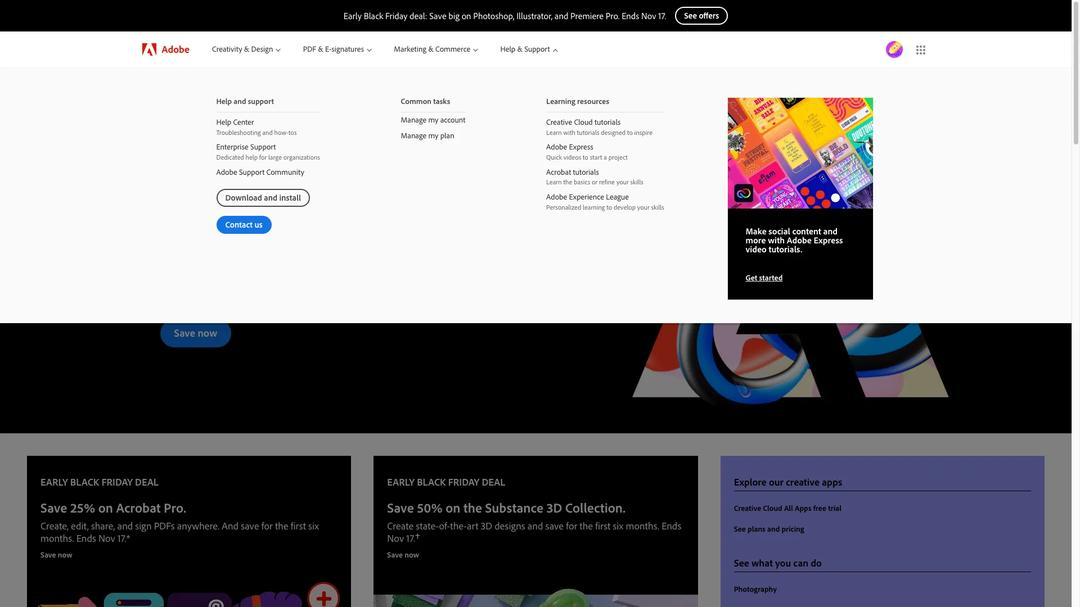 Task type: describe. For each thing, give the bounding box(es) containing it.
creative cloud all apps free trial
[[734, 504, 842, 514]]

1 vertical spatial tutorials
[[577, 128, 599, 136]]

1 my from the top
[[428, 115, 439, 125]]

apps
[[795, 504, 812, 514]]

manage my account manage my plan
[[401, 115, 466, 140]]

collection.
[[565, 500, 626, 516]]

edit,
[[71, 520, 89, 533]]

with inside creative cloud tutorials learn with tutorials designed to inspire adobe express quick videos to start a project acrobat tutorials learn the basics or refine your skills adobe experience league personalized learning to develop your skills
[[563, 128, 576, 136]]

marketing & commerce
[[394, 44, 470, 54]]

help
[[246, 153, 258, 161]]

1 horizontal spatial ends
[[622, 10, 639, 21]]

see for see what you can do
[[734, 557, 749, 570]]

and left the support
[[234, 96, 246, 106]]

help for help & support
[[500, 44, 515, 54]]

deal for the
[[482, 476, 505, 489]]

months. inside save 25% on acrobat pro. create, edit, share, and sign pdfs anywhere. and save for the first six months. ends nov 17.* save now
[[41, 532, 74, 545]]

manage my plan link
[[383, 128, 484, 144]]

help inside help center troubleshooting and how-tos enterprise support dedicated help for large organizations adobe support community
[[216, 117, 231, 127]]

17.
[[658, 10, 666, 21]]

2 horizontal spatial on
[[462, 10, 471, 21]]

account
[[440, 115, 466, 125]]

create
[[387, 520, 414, 533]]

friday for acrobat
[[101, 476, 133, 489]]

2 vertical spatial tutorials
[[573, 167, 599, 177]]

and
[[222, 520, 239, 533]]

early for early black friday deal: save big on photoshop, illustrator, and premiere pro. ends nov 17.
[[344, 10, 362, 21]]

with inside make social content and more with adobe express video tutorials.
[[768, 235, 785, 246]]

friday for deal:
[[385, 10, 408, 21]]

pdfs
[[154, 520, 175, 533]]

for inside help center troubleshooting and how-tos enterprise support dedicated help for large organizations adobe support community
[[259, 153, 267, 161]]

17.*
[[118, 532, 130, 545]]

2 my from the top
[[428, 130, 439, 140]]

first inside save 50% on the substance 3d collection. create state-of-the-art 3d designs and save for the first six months. ends nov 17.† save now
[[595, 520, 611, 533]]

early for save 50% on the substance 3d collection.
[[387, 476, 415, 489]]

2 learn from the top
[[546, 178, 562, 186]]

video
[[746, 244, 767, 255]]

for inside save 50% on the substance 3d collection. create state-of-the-art 3d designs and save for the first six months. ends nov 17.† save now
[[566, 520, 577, 533]]

creativity
[[212, 44, 242, 54]]

anywhere.
[[177, 520, 219, 533]]

social
[[769, 226, 790, 237]]

free
[[813, 504, 826, 514]]

adobe left creativity
[[162, 43, 190, 56]]

and inside help center troubleshooting and how-tos enterprise support dedicated help for large organizations adobe support community
[[262, 128, 273, 136]]

designed
[[601, 128, 626, 136]]

art
[[467, 520, 478, 533]]

start
[[590, 153, 602, 161]]

on for save 50% on the substance 3d collection.
[[446, 500, 460, 516]]

save 25% on acrobat pro. create, edit, share, and sign pdfs anywhere. and save for the first six months. ends nov 17.* save now
[[41, 500, 319, 560]]

nov inside save 50% on the substance 3d collection. create state-of-the-art 3d designs and save for the first six months. ends nov 17.† save now
[[387, 532, 404, 545]]

and right plans
[[767, 524, 780, 534]]

experience
[[569, 192, 604, 202]]

six inside save 50% on the substance 3d collection. create state-of-the-art 3d designs and save for the first six months. ends nov 17.† save now
[[613, 520, 624, 533]]

0 horizontal spatial your
[[616, 178, 629, 186]]

sign
[[135, 520, 152, 533]]

our
[[769, 476, 784, 489]]

black for save
[[364, 10, 383, 21]]

see plans and pricing link
[[734, 524, 804, 536]]

early black friday deal: save big on photoshop, illustrator, and premiere pro. ends nov 17.
[[344, 10, 666, 21]]

photography
[[734, 585, 777, 595]]

league
[[606, 192, 629, 202]]

1 vertical spatial support
[[250, 142, 276, 152]]

trial
[[828, 504, 842, 514]]

help & support
[[500, 44, 550, 54]]

black for 25%
[[70, 476, 99, 489]]

early black friday deal for 50%
[[387, 476, 505, 489]]

adobe up quick
[[546, 142, 567, 152]]

friday for deal.
[[275, 195, 337, 226]]

plan
[[440, 130, 454, 140]]

creative
[[786, 476, 820, 489]]

17.†
[[406, 532, 420, 545]]

1 horizontal spatial 3d
[[547, 500, 562, 516]]

first inside save 25% on acrobat pro. create, edit, share, and sign pdfs anywhere. and save for the first six months. ends nov 17.* save now
[[291, 520, 306, 533]]

deal for acrobat
[[135, 476, 159, 489]]

adobe express image
[[728, 98, 873, 209]]

0 vertical spatial pro.
[[606, 10, 620, 21]]

designs
[[495, 520, 525, 533]]

content
[[792, 226, 821, 237]]

on for save 25% on acrobat pro.
[[98, 500, 113, 516]]

dedicated
[[216, 153, 244, 161]]

help center troubleshooting and how-tos enterprise support dedicated help for large organizations adobe support community
[[216, 117, 320, 177]]

save 50% on the substance 3d collection. create state-of-the-art 3d designs and save for the first six months. ends nov 17.† save now
[[387, 500, 681, 560]]

ends inside save 50% on the substance 3d collection. create state-of-the-art 3d designs and save for the first six months. ends nov 17.† save now
[[662, 520, 681, 533]]

creativity & design button
[[201, 32, 292, 68]]

organizations
[[283, 153, 320, 161]]

signatures
[[332, 44, 364, 54]]

explore
[[734, 476, 767, 489]]

save inside save 25% on acrobat pro. create, edit, share, and sign pdfs anywhere. and save for the first six months. ends nov 17.* save now
[[241, 520, 259, 533]]

substance
[[485, 500, 543, 516]]

manage my account link
[[383, 113, 484, 128]]

refine
[[599, 178, 615, 186]]

25% inside save 25% on acrobat pro. create, edit, share, and sign pdfs anywhere. and save for the first six months. ends nov 17.* save now
[[70, 500, 95, 516]]

the-
[[450, 520, 467, 533]]

make social content and more with adobe express video tutorials.
[[746, 226, 843, 255]]

creativity & design
[[212, 44, 273, 54]]

share,
[[91, 520, 115, 533]]

tasks
[[433, 96, 450, 106]]

commerce
[[435, 44, 470, 54]]

photography link
[[734, 584, 777, 596]]

see for see plans and pricing
[[734, 524, 746, 534]]

support inside dropdown button
[[524, 44, 550, 54]]

deal:
[[410, 10, 427, 21]]

basics
[[574, 178, 590, 186]]

0 horizontal spatial 3d
[[481, 520, 492, 533]]

the up the art
[[464, 500, 482, 516]]

express inside make social content and more with adobe express video tutorials.
[[814, 235, 843, 246]]

early for save 25% on acrobat pro.
[[41, 476, 68, 489]]

nov inside save 25% on acrobat pro. create, edit, share, and sign pdfs anywhere. and save for the first six months. ends nov 17.* save now
[[98, 532, 115, 545]]

marketing & commerce button
[[383, 32, 489, 68]]

can
[[793, 557, 809, 570]]

& for pdf
[[318, 44, 323, 54]]

months. inside save 50% on the substance 3d collection. create state-of-the-art 3d designs and save for the first six months. ends nov 17.† save now
[[626, 520, 659, 533]]

0 horizontal spatial skills
[[630, 178, 644, 186]]

common tasks
[[401, 96, 450, 106]]

friday for the
[[448, 476, 479, 489]]

premiere
[[571, 10, 604, 21]]

acrobat inside creative cloud tutorials learn with tutorials designed to inspire adobe express quick videos to start a project acrobat tutorials learn the basics or refine your skills adobe experience league personalized learning to develop your skills
[[546, 167, 571, 177]]

enterprise
[[216, 142, 249, 152]]

support
[[248, 96, 274, 106]]

started
[[759, 273, 783, 283]]

adobe link
[[131, 32, 201, 68]]

creative for creative cloud tutorials learn with tutorials designed to inspire adobe express quick videos to start a project acrobat tutorials learn the basics or refine your skills adobe experience league personalized learning to develop your skills
[[546, 117, 572, 127]]

photoshop,
[[473, 10, 514, 21]]

create,
[[41, 520, 69, 533]]

tutorials.
[[769, 244, 802, 255]]



Task type: vqa. For each thing, say whether or not it's contained in the screenshot.


Task type: locate. For each thing, give the bounding box(es) containing it.
25% inside the early black friday deal. get 25% off.
[[201, 220, 244, 250]]

0 horizontal spatial months.
[[41, 532, 74, 545]]

1 see from the top
[[734, 524, 746, 534]]

& right marketing
[[428, 44, 434, 54]]

1 horizontal spatial friday
[[448, 476, 479, 489]]

3 & from the left
[[428, 44, 434, 54]]

learn up quick
[[546, 128, 562, 136]]

1 horizontal spatial early
[[387, 476, 415, 489]]

1 vertical spatial 25%
[[70, 500, 95, 516]]

25% up edit,
[[70, 500, 95, 516]]

0 vertical spatial to
[[627, 128, 633, 136]]

& for help
[[517, 44, 523, 54]]

friday up the-
[[448, 476, 479, 489]]

save right designs in the left bottom of the page
[[545, 520, 564, 533]]

on
[[462, 10, 471, 21], [98, 500, 113, 516], [446, 500, 460, 516]]

manage down manage my account link
[[401, 130, 427, 140]]

on up share,
[[98, 500, 113, 516]]

0 vertical spatial your
[[616, 178, 629, 186]]

0 vertical spatial early
[[344, 10, 362, 21]]

1 vertical spatial skills
[[651, 203, 664, 211]]

save now link for save 25% on acrobat pro.
[[41, 550, 72, 561]]

2 early black friday deal from the left
[[387, 476, 505, 489]]

1 horizontal spatial creative
[[734, 504, 761, 514]]

deal.
[[342, 195, 390, 226]]

1 horizontal spatial to
[[607, 203, 612, 211]]

adobe inside help center troubleshooting and how-tos enterprise support dedicated help for large organizations adobe support community
[[216, 167, 237, 177]]

& inside popup button
[[318, 44, 323, 54]]

1 vertical spatial cloud
[[763, 504, 782, 514]]

1 vertical spatial with
[[768, 235, 785, 246]]

0 vertical spatial help
[[500, 44, 515, 54]]

manage down common at the left top of the page
[[401, 115, 427, 125]]

save now link
[[160, 320, 231, 348], [41, 550, 72, 561], [387, 550, 419, 561]]

save now
[[174, 326, 217, 340]]

do
[[811, 557, 822, 570]]

and left premiere
[[555, 10, 568, 21]]

1 horizontal spatial now
[[198, 326, 217, 340]]

1 deal from the left
[[135, 476, 159, 489]]

creative
[[546, 117, 572, 127], [734, 504, 761, 514]]

1 vertical spatial get
[[746, 273, 757, 283]]

0 vertical spatial manage
[[401, 115, 427, 125]]

1 vertical spatial manage
[[401, 130, 427, 140]]

and inside save 50% on the substance 3d collection. create state-of-the-art 3d designs and save for the first six months. ends nov 17.† save now
[[528, 520, 543, 533]]

now
[[198, 326, 217, 340], [58, 550, 72, 560], [405, 550, 419, 560]]

adobe up the 'personalized'
[[546, 192, 567, 202]]

0 horizontal spatial pro.
[[164, 500, 186, 516]]

0 horizontal spatial friday
[[101, 476, 133, 489]]

all
[[784, 504, 793, 514]]

get started link
[[746, 273, 783, 283]]

express right tutorials.
[[814, 235, 843, 246]]

2 horizontal spatial to
[[627, 128, 633, 136]]

creative cloud all apps free trial link
[[734, 503, 842, 515]]

make
[[746, 226, 767, 237]]

1 first from the left
[[291, 520, 306, 533]]

2 black from the left
[[417, 476, 446, 489]]

to left start
[[583, 153, 588, 161]]

your right develop
[[637, 203, 650, 211]]

adobe down dedicated
[[216, 167, 237, 177]]

early black friday deal up 50% on the bottom of page
[[387, 476, 505, 489]]

to left inspire
[[627, 128, 633, 136]]

get inside the early black friday deal. get 25% off.
[[160, 220, 195, 250]]

friday up share,
[[101, 476, 133, 489]]

0 vertical spatial support
[[524, 44, 550, 54]]

learn
[[546, 128, 562, 136], [546, 178, 562, 186]]

1 horizontal spatial your
[[637, 203, 650, 211]]

pro. right premiere
[[606, 10, 620, 21]]

skills up develop
[[630, 178, 644, 186]]

learning resources
[[546, 96, 609, 106]]

the down collection.
[[580, 520, 593, 533]]

0 horizontal spatial acrobat
[[116, 500, 161, 516]]

now inside save 50% on the substance 3d collection. create state-of-the-art 3d designs and save for the first six months. ends nov 17.† save now
[[405, 550, 419, 560]]

& for marketing
[[428, 44, 434, 54]]

friday down community
[[275, 195, 337, 226]]

tutorials up basics
[[573, 167, 599, 177]]

express up videos
[[569, 142, 593, 152]]

1 horizontal spatial acrobat
[[546, 167, 571, 177]]

1 horizontal spatial early black friday deal
[[387, 476, 505, 489]]

acrobat inside save 25% on acrobat pro. create, edit, share, and sign pdfs anywhere. and save for the first six months. ends nov 17.* save now
[[116, 500, 161, 516]]

0 horizontal spatial now
[[58, 550, 72, 560]]

2 horizontal spatial ends
[[662, 520, 681, 533]]

2 friday from the left
[[448, 476, 479, 489]]

0 horizontal spatial early black friday deal
[[41, 476, 159, 489]]

on inside save 25% on acrobat pro. create, edit, share, and sign pdfs anywhere. and save for the first six months. ends nov 17.* save now
[[98, 500, 113, 516]]

1 horizontal spatial months.
[[626, 520, 659, 533]]

skills right develop
[[651, 203, 664, 211]]

for right and
[[261, 520, 273, 533]]

1 black from the left
[[70, 476, 99, 489]]

help and support
[[216, 96, 274, 106]]

2 deal from the left
[[482, 476, 505, 489]]

acrobat up sign
[[116, 500, 161, 516]]

0 vertical spatial black
[[364, 10, 383, 21]]

1 vertical spatial see
[[734, 557, 749, 570]]

pdf & e-signatures button
[[292, 32, 383, 68]]

help inside dropdown button
[[500, 44, 515, 54]]

on up the-
[[446, 500, 460, 516]]

design
[[251, 44, 273, 54]]

get
[[160, 220, 195, 250], [746, 273, 757, 283]]

save
[[241, 520, 259, 533], [545, 520, 564, 533]]

& down illustrator,
[[517, 44, 523, 54]]

1 vertical spatial black
[[216, 195, 270, 226]]

tutorials up 'designed' at top right
[[595, 117, 621, 127]]

cloud for tutorials
[[574, 117, 593, 127]]

1 horizontal spatial black
[[417, 476, 446, 489]]

1 horizontal spatial nov
[[387, 532, 404, 545]]

deal up sign
[[135, 476, 159, 489]]

1 horizontal spatial with
[[768, 235, 785, 246]]

illustrator,
[[517, 10, 553, 21]]

0 vertical spatial 3d
[[547, 500, 562, 516]]

adobe inside make social content and more with adobe express video tutorials.
[[787, 235, 812, 246]]

0 horizontal spatial early
[[160, 195, 211, 226]]

large
[[268, 153, 282, 161]]

see
[[734, 524, 746, 534], [734, 557, 749, 570]]

& inside popup button
[[244, 44, 249, 54]]

0 horizontal spatial with
[[563, 128, 576, 136]]

pro. inside save 25% on acrobat pro. create, edit, share, and sign pdfs anywhere. and save for the first six months. ends nov 17.* save now
[[164, 500, 186, 516]]

more
[[746, 235, 766, 246]]

learn down quick
[[546, 178, 562, 186]]

1 horizontal spatial early
[[344, 10, 362, 21]]

my up manage my plan link
[[428, 115, 439, 125]]

early black friday deal for 25%
[[41, 476, 159, 489]]

3d
[[547, 500, 562, 516], [481, 520, 492, 533]]

creative up plans
[[734, 504, 761, 514]]

now inside 'link'
[[198, 326, 217, 340]]

1 vertical spatial pro.
[[164, 500, 186, 516]]

center
[[233, 117, 254, 127]]

nov left 17.
[[641, 10, 656, 21]]

1 manage from the top
[[401, 115, 427, 125]]

early up create
[[387, 476, 415, 489]]

and inside make social content and more with adobe express video tutorials.
[[823, 226, 838, 237]]

black inside the early black friday deal. get 25% off.
[[216, 195, 270, 226]]

1 early black friday deal from the left
[[41, 476, 159, 489]]

a
[[604, 153, 607, 161]]

and left sign
[[117, 520, 133, 533]]

tutorials left 'designed' at top right
[[577, 128, 599, 136]]

common
[[401, 96, 431, 106]]

1 horizontal spatial friday
[[385, 10, 408, 21]]

early up the create,
[[41, 476, 68, 489]]

for inside save 25% on acrobat pro. create, edit, share, and sign pdfs anywhere. and save for the first six months. ends nov 17.* save now
[[261, 520, 273, 533]]

deal up the substance
[[482, 476, 505, 489]]

friday inside the early black friday deal. get 25% off.
[[275, 195, 337, 226]]

1 horizontal spatial deal
[[482, 476, 505, 489]]

1 vertical spatial my
[[428, 130, 439, 140]]

0 vertical spatial my
[[428, 115, 439, 125]]

0 horizontal spatial ends
[[76, 532, 96, 545]]

get inside make social content and more with adobe express video tutorials. group
[[746, 273, 757, 283]]

with right more
[[768, 235, 785, 246]]

0 horizontal spatial on
[[98, 500, 113, 516]]

tutorials
[[595, 117, 621, 127], [577, 128, 599, 136], [573, 167, 599, 177]]

1 vertical spatial to
[[583, 153, 588, 161]]

&
[[244, 44, 249, 54], [318, 44, 323, 54], [428, 44, 434, 54], [517, 44, 523, 54]]

creative down learning
[[546, 117, 572, 127]]

friday left deal: on the top left of the page
[[385, 10, 408, 21]]

creative inside creative cloud tutorials learn with tutorials designed to inspire adobe express quick videos to start a project acrobat tutorials learn the basics or refine your skills adobe experience league personalized learning to develop your skills
[[546, 117, 572, 127]]

1 horizontal spatial 25%
[[201, 220, 244, 250]]

what
[[752, 557, 773, 570]]

1 vertical spatial learn
[[546, 178, 562, 186]]

e-
[[325, 44, 332, 54]]

early black friday deal
[[41, 476, 159, 489], [387, 476, 505, 489]]

community
[[266, 167, 304, 177]]

support down help
[[239, 167, 265, 177]]

now inside save 25% on acrobat pro. create, edit, share, and sign pdfs anywhere. and save for the first six months. ends nov 17.* save now
[[58, 550, 72, 560]]

& left 'e-'
[[318, 44, 323, 54]]

0 horizontal spatial save now link
[[41, 550, 72, 561]]

black up 50% on the bottom of page
[[417, 476, 446, 489]]

0 vertical spatial learn
[[546, 128, 562, 136]]

1 vertical spatial friday
[[275, 195, 337, 226]]

early inside the early black friday deal. get 25% off.
[[160, 195, 211, 226]]

2 manage from the top
[[401, 130, 427, 140]]

creative for creative cloud all apps free trial
[[734, 504, 761, 514]]

skills
[[630, 178, 644, 186], [651, 203, 664, 211]]

save right and
[[241, 520, 259, 533]]

and left 'how-'
[[262, 128, 273, 136]]

adobe right more
[[787, 235, 812, 246]]

express
[[569, 142, 593, 152], [814, 235, 843, 246]]

early for early black friday deal. get 25% off.
[[160, 195, 211, 226]]

deal
[[135, 476, 159, 489], [482, 476, 505, 489]]

nov
[[641, 10, 656, 21], [98, 532, 115, 545], [387, 532, 404, 545]]

the
[[563, 178, 572, 186], [464, 500, 482, 516], [275, 520, 288, 533], [580, 520, 593, 533]]

& for creativity
[[244, 44, 249, 54]]

0 horizontal spatial save
[[241, 520, 259, 533]]

cloud left all
[[763, 504, 782, 514]]

pro.
[[606, 10, 620, 21], [164, 500, 186, 516]]

for down collection.
[[566, 520, 577, 533]]

0 horizontal spatial black
[[216, 195, 270, 226]]

your
[[616, 178, 629, 186], [637, 203, 650, 211]]

1 horizontal spatial on
[[446, 500, 460, 516]]

make social content and more with adobe express video tutorials. group
[[0, 68, 1072, 324]]

1 save from the left
[[241, 520, 259, 533]]

0 horizontal spatial get
[[160, 220, 195, 250]]

your right refine
[[616, 178, 629, 186]]

save now link for save 50% on the substance 3d collection.
[[387, 550, 419, 561]]

1 horizontal spatial black
[[364, 10, 383, 21]]

2 first from the left
[[595, 520, 611, 533]]

support down illustrator,
[[524, 44, 550, 54]]

cloud down learning resources
[[574, 117, 593, 127]]

pro. up pdfs
[[164, 500, 186, 516]]

0 vertical spatial creative
[[546, 117, 572, 127]]

adobe support community link
[[198, 165, 338, 180]]

1 horizontal spatial save now link
[[160, 320, 231, 348]]

the inside save 25% on acrobat pro. create, edit, share, and sign pdfs anywhere. and save for the first six months. ends nov 17.* save now
[[275, 520, 288, 533]]

save
[[429, 10, 446, 21], [174, 326, 195, 340], [41, 500, 67, 516], [387, 500, 414, 516], [41, 550, 56, 560], [387, 550, 403, 560]]

my
[[428, 115, 439, 125], [428, 130, 439, 140]]

state-
[[416, 520, 439, 533]]

cloud for all
[[763, 504, 782, 514]]

0 vertical spatial with
[[563, 128, 576, 136]]

2 horizontal spatial now
[[405, 550, 419, 560]]

3d right the art
[[481, 520, 492, 533]]

for right help
[[259, 153, 267, 161]]

big
[[449, 10, 460, 21]]

and inside save 25% on acrobat pro. create, edit, share, and sign pdfs anywhere. and save for the first six months. ends nov 17.* save now
[[117, 520, 133, 533]]

1 vertical spatial early
[[160, 195, 211, 226]]

0 horizontal spatial deal
[[135, 476, 159, 489]]

see left plans
[[734, 524, 746, 534]]

1 horizontal spatial six
[[613, 520, 624, 533]]

support up help
[[250, 142, 276, 152]]

six
[[308, 520, 319, 533], [613, 520, 624, 533]]

pdf
[[303, 44, 316, 54]]

0 vertical spatial friday
[[385, 10, 408, 21]]

2 & from the left
[[318, 44, 323, 54]]

save inside save 50% on the substance 3d collection. create state-of-the-art 3d designs and save for the first six months. ends nov 17.† save now
[[545, 520, 564, 533]]

2 horizontal spatial save now link
[[387, 550, 419, 561]]

1 early from the left
[[41, 476, 68, 489]]

0 vertical spatial get
[[160, 220, 195, 250]]

and right content
[[823, 226, 838, 237]]

nov left 17.*
[[98, 532, 115, 545]]

black for 50%
[[417, 476, 446, 489]]

1 & from the left
[[244, 44, 249, 54]]

early black friday deal up share,
[[41, 476, 159, 489]]

0 vertical spatial tutorials
[[595, 117, 621, 127]]

inspire
[[634, 128, 653, 136]]

project
[[609, 153, 628, 161]]

cloud inside creative cloud tutorials learn with tutorials designed to inspire adobe express quick videos to start a project acrobat tutorials learn the basics or refine your skills adobe experience league personalized learning to develop your skills
[[574, 117, 593, 127]]

of-
[[439, 520, 450, 533]]

2 see from the top
[[734, 557, 749, 570]]

videos
[[564, 153, 581, 161]]

2 six from the left
[[613, 520, 624, 533]]

2 horizontal spatial nov
[[641, 10, 656, 21]]

0 horizontal spatial to
[[583, 153, 588, 161]]

adobe
[[162, 43, 190, 56], [546, 142, 567, 152], [216, 167, 237, 177], [546, 192, 567, 202], [787, 235, 812, 246]]

1 vertical spatial express
[[814, 235, 843, 246]]

help for help and support
[[216, 96, 232, 106]]

to down the league
[[607, 203, 612, 211]]

2 vertical spatial help
[[216, 117, 231, 127]]

six inside save 25% on acrobat pro. create, edit, share, and sign pdfs anywhere. and save for the first six months. ends nov 17.* save now
[[308, 520, 319, 533]]

1 vertical spatial your
[[637, 203, 650, 211]]

cloud
[[574, 117, 593, 127], [763, 504, 782, 514]]

1 horizontal spatial skills
[[651, 203, 664, 211]]

& left design
[[244, 44, 249, 54]]

marketing
[[394, 44, 426, 54]]

black up signatures
[[364, 10, 383, 21]]

and right designs in the left bottom of the page
[[528, 520, 543, 533]]

1 vertical spatial 3d
[[481, 520, 492, 533]]

0 vertical spatial see
[[734, 524, 746, 534]]

25% left off.
[[201, 220, 244, 250]]

on inside save 50% on the substance 3d collection. create state-of-the-art 3d designs and save for the first six months. ends nov 17.† save now
[[446, 500, 460, 516]]

2 vertical spatial support
[[239, 167, 265, 177]]

off.
[[250, 220, 281, 250]]

0 horizontal spatial cloud
[[574, 117, 593, 127]]

1 vertical spatial creative
[[734, 504, 761, 514]]

2 early from the left
[[387, 476, 415, 489]]

1 horizontal spatial first
[[595, 520, 611, 533]]

ends inside save 25% on acrobat pro. create, edit, share, and sign pdfs anywhere. and save for the first six months. ends nov 17.* save now
[[76, 532, 96, 545]]

on right 'big'
[[462, 10, 471, 21]]

0 vertical spatial acrobat
[[546, 167, 571, 177]]

the left basics
[[563, 178, 572, 186]]

1 horizontal spatial save
[[545, 520, 564, 533]]

the inside creative cloud tutorials learn with tutorials designed to inspire adobe express quick videos to start a project acrobat tutorials learn the basics or refine your skills adobe experience league personalized learning to develop your skills
[[563, 178, 572, 186]]

see plans and pricing
[[734, 524, 804, 534]]

1 learn from the top
[[546, 128, 562, 136]]

early black friday deal. get 25% off.
[[160, 195, 390, 250]]

resources
[[577, 96, 609, 106]]

learning
[[583, 203, 605, 211]]

1 horizontal spatial pro.
[[606, 10, 620, 21]]

express inside creative cloud tutorials learn with tutorials designed to inspire adobe express quick videos to start a project acrobat tutorials learn the basics or refine your skills adobe experience league personalized learning to develop your skills
[[569, 142, 593, 152]]

or
[[592, 178, 598, 186]]

0 horizontal spatial 25%
[[70, 500, 95, 516]]

apps
[[822, 476, 842, 489]]

creative cloud tutorials learn with tutorials designed to inspire adobe express quick videos to start a project acrobat tutorials learn the basics or refine your skills adobe experience league personalized learning to develop your skills
[[546, 117, 664, 211]]

2 vertical spatial to
[[607, 203, 612, 211]]

explore our creative apps
[[734, 476, 842, 489]]

with up videos
[[563, 128, 576, 136]]

0 horizontal spatial early
[[41, 476, 68, 489]]

the right and
[[275, 520, 288, 533]]

with
[[563, 128, 576, 136], [768, 235, 785, 246]]

2 save from the left
[[545, 520, 564, 533]]

personalized
[[546, 203, 581, 211]]

1 friday from the left
[[101, 476, 133, 489]]

1 six from the left
[[308, 520, 319, 533]]

acrobat down quick
[[546, 167, 571, 177]]

black
[[70, 476, 99, 489], [417, 476, 446, 489]]

0 vertical spatial cloud
[[574, 117, 593, 127]]

troubleshooting
[[216, 128, 261, 136]]

black down adobe support community link
[[216, 195, 270, 226]]

3d right the substance
[[547, 500, 562, 516]]

friday
[[101, 476, 133, 489], [448, 476, 479, 489]]

how-
[[274, 128, 289, 136]]

nov left the 17.†
[[387, 532, 404, 545]]

develop
[[614, 203, 636, 211]]

0 horizontal spatial creative
[[546, 117, 572, 127]]

0 horizontal spatial six
[[308, 520, 319, 533]]

tos
[[289, 128, 297, 136]]

1 vertical spatial help
[[216, 96, 232, 106]]

black for get
[[216, 195, 270, 226]]

help & support button
[[489, 32, 569, 68]]

my left plan
[[428, 130, 439, 140]]

1 horizontal spatial express
[[814, 235, 843, 246]]

4 & from the left
[[517, 44, 523, 54]]

black up edit,
[[70, 476, 99, 489]]

see left what
[[734, 557, 749, 570]]



